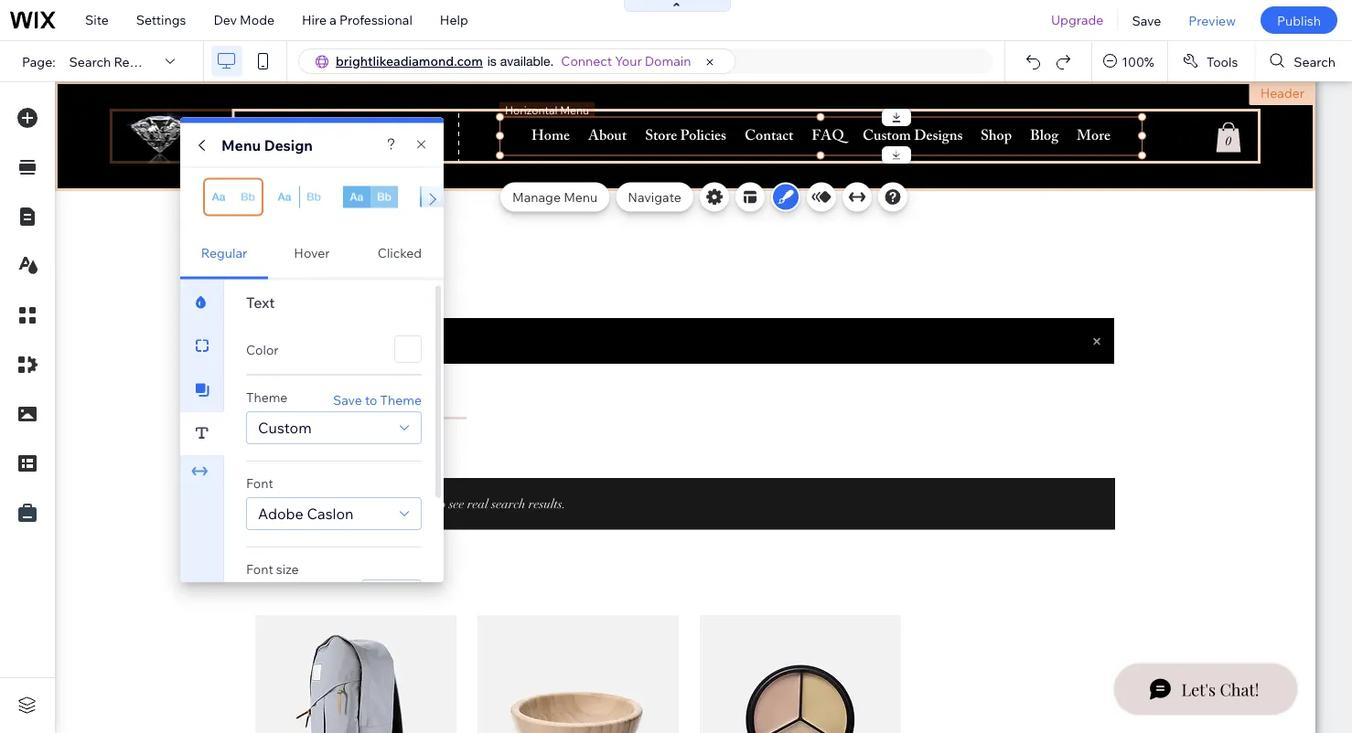 Task type: locate. For each thing, give the bounding box(es) containing it.
search down site
[[69, 53, 111, 69]]

theme up custom at the bottom of page
[[246, 389, 288, 405]]

publish
[[1278, 12, 1322, 28]]

1 search from the left
[[69, 53, 111, 69]]

column
[[237, 165, 278, 179]]

search inside 'button'
[[1294, 53, 1336, 69]]

is available. connect your domain
[[488, 53, 691, 69]]

manage menu
[[512, 189, 598, 205]]

preview
[[1189, 12, 1236, 28]]

save
[[1132, 12, 1162, 28], [333, 392, 362, 408]]

font
[[246, 475, 273, 491], [246, 561, 273, 577]]

search down publish
[[1294, 53, 1336, 69]]

theme
[[246, 389, 288, 405], [380, 392, 422, 408]]

1 horizontal spatial menu
[[564, 189, 598, 205]]

search for search results
[[69, 53, 111, 69]]

0 vertical spatial font
[[246, 475, 273, 491]]

help
[[440, 12, 468, 28]]

to
[[365, 392, 377, 408]]

connect
[[561, 53, 612, 69]]

0 vertical spatial save
[[1132, 12, 1162, 28]]

search
[[69, 53, 111, 69], [1294, 53, 1336, 69]]

menu up column
[[221, 136, 261, 154]]

0 horizontal spatial save
[[333, 392, 362, 408]]

1 font from the top
[[246, 475, 273, 491]]

1 vertical spatial save
[[333, 392, 362, 408]]

theme right to
[[380, 392, 422, 408]]

settings
[[136, 12, 186, 28]]

1 horizontal spatial theme
[[380, 392, 422, 408]]

manage
[[512, 189, 561, 205]]

2 search from the left
[[1294, 53, 1336, 69]]

domain
[[645, 53, 691, 69]]

0 horizontal spatial search
[[69, 53, 111, 69]]

tools button
[[1169, 41, 1255, 81]]

available.
[[500, 54, 554, 69]]

dev
[[214, 12, 237, 28]]

caslon
[[307, 505, 354, 523]]

font left size
[[246, 561, 273, 577]]

0 horizontal spatial menu
[[221, 136, 261, 154]]

1 horizontal spatial save
[[1132, 12, 1162, 28]]

menu right manage
[[564, 189, 598, 205]]

font up adobe
[[246, 475, 273, 491]]

adobe
[[258, 505, 304, 523]]

save left to
[[333, 392, 362, 408]]

1 horizontal spatial search
[[1294, 53, 1336, 69]]

custom
[[258, 419, 312, 437]]

size
[[276, 561, 299, 577]]

save up 100%
[[1132, 12, 1162, 28]]

clicked
[[378, 245, 422, 261]]

0 vertical spatial menu
[[221, 136, 261, 154]]

font for font size
[[246, 561, 273, 577]]

save inside button
[[1132, 12, 1162, 28]]

mode
[[240, 12, 275, 28]]

hover
[[294, 245, 330, 261]]

2 font from the top
[[246, 561, 273, 577]]

tools
[[1207, 53, 1239, 69]]

regular
[[201, 245, 247, 261]]

column 2
[[237, 165, 286, 179]]

menu
[[221, 136, 261, 154], [564, 189, 598, 205]]

1 vertical spatial menu
[[564, 189, 598, 205]]

professional
[[340, 12, 413, 28]]

1 vertical spatial font
[[246, 561, 273, 577]]



Task type: describe. For each thing, give the bounding box(es) containing it.
search for search
[[1294, 53, 1336, 69]]

save button
[[1119, 0, 1175, 40]]

a
[[330, 12, 337, 28]]

preview button
[[1175, 0, 1250, 40]]

save for save
[[1132, 12, 1162, 28]]

text
[[246, 293, 275, 312]]

header
[[1261, 85, 1305, 101]]

0 horizontal spatial theme
[[246, 389, 288, 405]]

color
[[246, 341, 279, 357]]

navigate
[[628, 189, 682, 205]]

upgrade
[[1051, 12, 1104, 28]]

font size
[[246, 561, 299, 577]]

menu design
[[221, 136, 313, 154]]

brightlikeadiamond.com
[[336, 53, 483, 69]]

save for save to theme
[[333, 392, 362, 408]]

100% button
[[1093, 41, 1168, 81]]

font for font
[[246, 475, 273, 491]]

site
[[85, 12, 109, 28]]

publish button
[[1261, 6, 1338, 34]]

design
[[264, 136, 313, 154]]

100%
[[1122, 53, 1155, 69]]

adobe caslon
[[258, 505, 354, 523]]

search button
[[1256, 41, 1353, 81]]

search results
[[69, 53, 158, 69]]

hire a professional
[[302, 12, 413, 28]]

hire
[[302, 12, 327, 28]]

is
[[488, 54, 497, 69]]

your
[[615, 53, 642, 69]]

save to theme
[[333, 392, 422, 408]]

dev mode
[[214, 12, 275, 28]]

2
[[280, 165, 286, 179]]

results
[[114, 53, 158, 69]]



Task type: vqa. For each thing, say whether or not it's contained in the screenshot.
add
no



